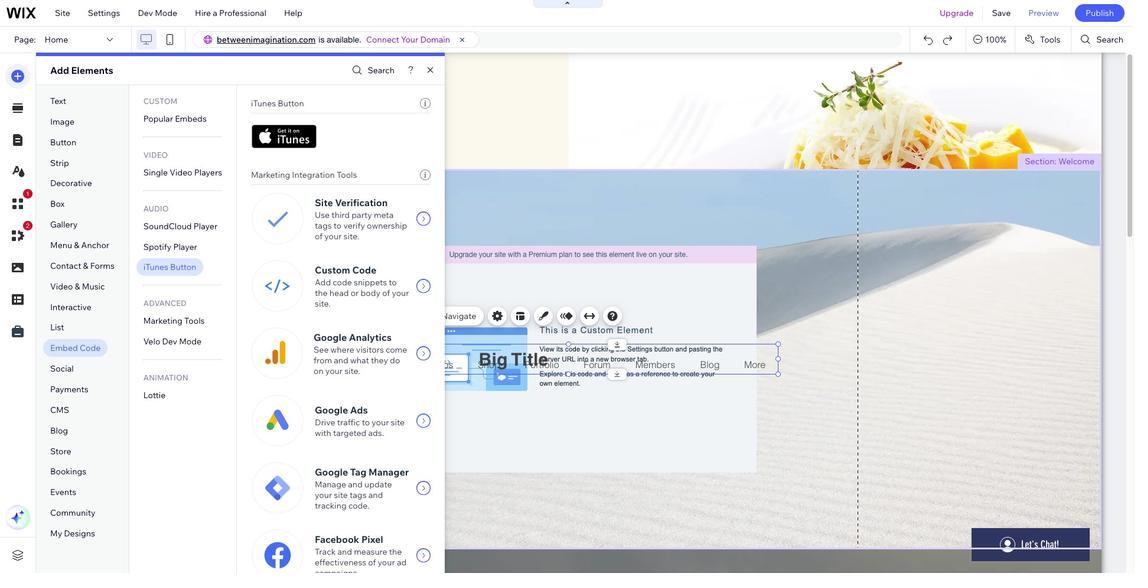 Task type: locate. For each thing, give the bounding box(es) containing it.
2 vertical spatial tools
[[184, 316, 205, 326]]

1
[[26, 190, 30, 197]]

tags down tag
[[350, 490, 367, 500]]

1 vertical spatial search button
[[349, 62, 395, 79]]

site. down where at the bottom left
[[345, 366, 360, 376]]

2 horizontal spatial tools
[[1040, 34, 1061, 45]]

1 horizontal spatial custom
[[315, 264, 350, 276]]

the left head
[[315, 288, 328, 298]]

custom up popular
[[143, 96, 177, 106]]

gallery
[[50, 219, 78, 230]]

visitors
[[356, 344, 384, 355]]

2 horizontal spatial button
[[278, 98, 304, 109]]

upgrade
[[940, 8, 974, 18]]

google inside "google analytics see where visitors come from and what they do on your site."
[[314, 331, 347, 343]]

0 vertical spatial site.
[[344, 231, 359, 242]]

0 horizontal spatial search button
[[349, 62, 395, 79]]

0 horizontal spatial the
[[315, 288, 328, 298]]

site. inside custom code add code snippets to the head or body of your site.
[[315, 298, 331, 309]]

&
[[74, 240, 79, 251], [83, 260, 88, 271], [75, 281, 80, 292]]

tools down preview button
[[1040, 34, 1061, 45]]

1 horizontal spatial itunes button
[[251, 98, 304, 109]]

embed
[[50, 343, 78, 353]]

your right traffic
[[372, 417, 389, 428]]

google inside google tag manager manage and update your site tags and tracking code.
[[315, 466, 348, 478]]

1 horizontal spatial menu
[[398, 335, 417, 344]]

1 vertical spatial search
[[368, 65, 395, 76]]

code
[[333, 277, 352, 288]]

100% button
[[967, 27, 1015, 53]]

1 vertical spatial google
[[315, 404, 348, 416]]

custom for custom code add code snippets to the head or body of your site.
[[315, 264, 350, 276]]

publish
[[1086, 8, 1114, 18]]

0 horizontal spatial tools
[[184, 316, 205, 326]]

search button down publish on the top right of page
[[1072, 27, 1134, 53]]

animation
[[143, 373, 188, 382]]

0 horizontal spatial site
[[55, 8, 70, 18]]

& left anchor
[[74, 240, 79, 251]]

1 button
[[5, 189, 32, 216]]

1 horizontal spatial itunes
[[251, 98, 276, 109]]

video up single
[[143, 150, 168, 159]]

social
[[50, 363, 74, 374]]

0 vertical spatial video
[[143, 150, 168, 159]]

0 horizontal spatial to
[[334, 220, 342, 231]]

0 vertical spatial site
[[391, 417, 405, 428]]

to down ads
[[362, 417, 370, 428]]

and inside "google analytics see where visitors come from and what they do on your site."
[[334, 355, 349, 366]]

1 vertical spatial add
[[315, 277, 331, 288]]

1 vertical spatial &
[[83, 260, 88, 271]]

tools inside button
[[1040, 34, 1061, 45]]

dev mode
[[138, 8, 177, 18]]

0 horizontal spatial site
[[334, 490, 348, 500]]

0 vertical spatial tools
[[1040, 34, 1061, 45]]

connect
[[366, 34, 399, 45]]

0 horizontal spatial custom
[[143, 96, 177, 106]]

site.
[[344, 231, 359, 242], [315, 298, 331, 309], [345, 366, 360, 376]]

velo
[[143, 336, 160, 347]]

your
[[401, 34, 418, 45]]

0 vertical spatial &
[[74, 240, 79, 251]]

google
[[314, 331, 347, 343], [315, 404, 348, 416], [315, 466, 348, 478]]

1 horizontal spatial mode
[[179, 336, 202, 347]]

track
[[315, 547, 336, 557]]

player right the 'soundcloud'
[[194, 221, 218, 231]]

custom up the code on the left of the page
[[315, 264, 350, 276]]

head
[[330, 288, 349, 298]]

site up use
[[315, 197, 333, 209]]

0 horizontal spatial dev
[[138, 8, 153, 18]]

where
[[331, 344, 354, 355]]

1 vertical spatial of
[[382, 288, 390, 298]]

site right ads. at the left bottom
[[391, 417, 405, 428]]

horizontal
[[362, 335, 396, 344]]

0 horizontal spatial button
[[50, 137, 76, 148]]

site
[[391, 417, 405, 428], [334, 490, 348, 500]]

marketing left integration
[[251, 170, 290, 180]]

0 vertical spatial custom
[[143, 96, 177, 106]]

tags inside google tag manager manage and update your site tags and tracking code.
[[350, 490, 367, 500]]

marketing down advanced
[[143, 316, 182, 326]]

0 vertical spatial mode
[[155, 8, 177, 18]]

0 vertical spatial itunes
[[251, 98, 276, 109]]

0 horizontal spatial mode
[[155, 8, 177, 18]]

mode down marketing tools
[[179, 336, 202, 347]]

1 horizontal spatial site
[[315, 197, 333, 209]]

the right measure at the bottom of the page
[[389, 547, 402, 557]]

1 vertical spatial tools
[[337, 170, 357, 180]]

of inside custom code add code snippets to the head or body of your site.
[[382, 288, 390, 298]]

1 horizontal spatial site
[[391, 417, 405, 428]]

player for spotify player
[[173, 241, 197, 252]]

payments
[[50, 384, 88, 395]]

& for contact
[[83, 260, 88, 271]]

come
[[386, 344, 407, 355]]

2 vertical spatial of
[[368, 557, 376, 568]]

custom inside custom code add code snippets to the head or body of your site.
[[315, 264, 350, 276]]

your right body
[[392, 288, 409, 298]]

of
[[315, 231, 323, 242], [382, 288, 390, 298], [368, 557, 376, 568]]

of right body
[[382, 288, 390, 298]]

tags
[[315, 220, 332, 231], [350, 490, 367, 500]]

of inside site verification use third party meta tags to verify ownership of your site.
[[315, 231, 323, 242]]

0 horizontal spatial code
[[80, 343, 101, 353]]

2 vertical spatial &
[[75, 281, 80, 292]]

marketing
[[251, 170, 290, 180], [143, 316, 182, 326]]

search button down connect
[[349, 62, 395, 79]]

to right snippets
[[389, 277, 397, 288]]

video for video & music
[[50, 281, 73, 292]]

search down publish on the top right of page
[[1097, 34, 1124, 45]]

google for google tag manager
[[315, 466, 348, 478]]

domain
[[420, 34, 450, 45]]

0 vertical spatial of
[[315, 231, 323, 242]]

the
[[315, 288, 328, 298], [389, 547, 402, 557]]

0 vertical spatial menu
[[50, 240, 72, 251]]

video for video
[[143, 150, 168, 159]]

site inside site verification use third party meta tags to verify ownership of your site.
[[315, 197, 333, 209]]

code inside custom code add code snippets to the head or body of your site.
[[352, 264, 377, 276]]

your inside google ads drive traffic to your site with targeted ads.
[[372, 417, 389, 428]]

& left 'forms'
[[83, 260, 88, 271]]

add inside custom code add code snippets to the head or body of your site.
[[315, 277, 331, 288]]

1 vertical spatial site.
[[315, 298, 331, 309]]

ads
[[350, 404, 368, 416]]

tools
[[1040, 34, 1061, 45], [337, 170, 357, 180], [184, 316, 205, 326]]

image
[[50, 116, 75, 127]]

site. for custom
[[315, 298, 331, 309]]

use
[[315, 210, 330, 220]]

1 vertical spatial the
[[389, 547, 402, 557]]

tools up verification
[[337, 170, 357, 180]]

mode left hire
[[155, 8, 177, 18]]

snippets
[[354, 277, 387, 288]]

1 vertical spatial custom
[[315, 264, 350, 276]]

code right embed
[[80, 343, 101, 353]]

marketing for marketing integration tools
[[251, 170, 290, 180]]

1 vertical spatial tags
[[350, 490, 367, 500]]

embeds
[[175, 113, 207, 124]]

2 horizontal spatial of
[[382, 288, 390, 298]]

player
[[194, 221, 218, 231], [173, 241, 197, 252]]

0 vertical spatial search button
[[1072, 27, 1134, 53]]

of down pixel
[[368, 557, 376, 568]]

google up manage in the left of the page
[[315, 466, 348, 478]]

1 vertical spatial itunes button
[[143, 262, 196, 273]]

0 vertical spatial the
[[315, 288, 328, 298]]

1 vertical spatial dev
[[162, 336, 177, 347]]

google inside google ads drive traffic to your site with targeted ads.
[[315, 404, 348, 416]]

site for site verification use third party meta tags to verify ownership of your site.
[[315, 197, 333, 209]]

hire
[[195, 8, 211, 18]]

1 vertical spatial code
[[80, 343, 101, 353]]

add left the code on the left of the page
[[315, 277, 331, 288]]

0 horizontal spatial search
[[368, 65, 395, 76]]

search
[[1097, 34, 1124, 45], [368, 65, 395, 76]]

on
[[314, 366, 324, 376]]

and right the from
[[334, 355, 349, 366]]

1 horizontal spatial search button
[[1072, 27, 1134, 53]]

0 vertical spatial google
[[314, 331, 347, 343]]

player down soundcloud player
[[173, 241, 197, 252]]

menu down gallery
[[50, 240, 72, 251]]

1 vertical spatial button
[[50, 137, 76, 148]]

1 vertical spatial to
[[389, 277, 397, 288]]

search down connect
[[368, 65, 395, 76]]

code
[[352, 264, 377, 276], [80, 343, 101, 353]]

your left ad
[[378, 557, 395, 568]]

advanced
[[143, 299, 187, 308]]

your left code.
[[315, 490, 332, 500]]

1 horizontal spatial add
[[315, 277, 331, 288]]

add up text
[[50, 64, 69, 76]]

hire a professional
[[195, 8, 266, 18]]

navigate
[[442, 311, 476, 321]]

2 horizontal spatial to
[[389, 277, 397, 288]]

0 vertical spatial marketing
[[251, 170, 290, 180]]

google up see
[[314, 331, 347, 343]]

section:
[[1025, 156, 1057, 167]]

site. down "party"
[[344, 231, 359, 242]]

0 vertical spatial add
[[50, 64, 69, 76]]

code up snippets
[[352, 264, 377, 276]]

video down contact
[[50, 281, 73, 292]]

tags left verify
[[315, 220, 332, 231]]

spotify
[[143, 241, 171, 252]]

velo dev mode
[[143, 336, 202, 347]]

video & music
[[50, 281, 105, 292]]

custom code add code snippets to the head or body of your site.
[[315, 264, 409, 309]]

marketing for marketing tools
[[143, 316, 182, 326]]

site left code.
[[334, 490, 348, 500]]

google for google analytics
[[314, 331, 347, 343]]

1 horizontal spatial the
[[389, 547, 402, 557]]

0 vertical spatial site
[[55, 8, 70, 18]]

the inside custom code add code snippets to the head or body of your site.
[[315, 288, 328, 298]]

a
[[213, 8, 217, 18]]

dev right settings
[[138, 8, 153, 18]]

1 vertical spatial site
[[315, 197, 333, 209]]

custom
[[143, 96, 177, 106], [315, 264, 350, 276]]

cms
[[50, 405, 69, 415]]

0 horizontal spatial marketing
[[143, 316, 182, 326]]

2 vertical spatial to
[[362, 417, 370, 428]]

menu up 'come'
[[398, 335, 417, 344]]

site
[[55, 8, 70, 18], [315, 197, 333, 209]]

1 vertical spatial marketing
[[143, 316, 182, 326]]

your down third
[[325, 231, 342, 242]]

0 vertical spatial itunes button
[[251, 98, 304, 109]]

0 vertical spatial tags
[[315, 220, 332, 231]]

1 horizontal spatial search
[[1097, 34, 1124, 45]]

tools up velo dev mode
[[184, 316, 205, 326]]

tags inside site verification use third party meta tags to verify ownership of your site.
[[315, 220, 332, 231]]

video right single
[[170, 167, 192, 178]]

tools button
[[1016, 27, 1071, 53]]

site. inside site verification use third party meta tags to verify ownership of your site.
[[344, 231, 359, 242]]

and down facebook
[[338, 547, 352, 557]]

0 horizontal spatial of
[[315, 231, 323, 242]]

1 horizontal spatial tags
[[350, 490, 367, 500]]

to left verify
[[334, 220, 342, 231]]

party
[[352, 210, 372, 220]]

the inside facebook pixel track and measure the effectiveness of your ad campaigns.
[[389, 547, 402, 557]]

1 horizontal spatial video
[[143, 150, 168, 159]]

1 vertical spatial site
[[334, 490, 348, 500]]

and inside facebook pixel track and measure the effectiveness of your ad campaigns.
[[338, 547, 352, 557]]

site. left or
[[315, 298, 331, 309]]

and down tag
[[348, 479, 363, 490]]

2 vertical spatial video
[[50, 281, 73, 292]]

google up drive
[[315, 404, 348, 416]]

ads.
[[368, 428, 384, 438]]

1 horizontal spatial marketing
[[251, 170, 290, 180]]

1 horizontal spatial dev
[[162, 336, 177, 347]]

search button
[[1072, 27, 1134, 53], [349, 62, 395, 79]]

0 vertical spatial player
[[194, 221, 218, 231]]

1 horizontal spatial of
[[368, 557, 376, 568]]

1 horizontal spatial code
[[352, 264, 377, 276]]

0 horizontal spatial tags
[[315, 220, 332, 231]]

1 vertical spatial itunes
[[143, 262, 168, 273]]

your inside site verification use third party meta tags to verify ownership of your site.
[[325, 231, 342, 242]]

2 vertical spatial site.
[[345, 366, 360, 376]]

your right on
[[325, 366, 343, 376]]

bookings
[[50, 466, 86, 477]]

0 vertical spatial search
[[1097, 34, 1124, 45]]

site up home at the left top of the page
[[55, 8, 70, 18]]

0 vertical spatial to
[[334, 220, 342, 231]]

of down use
[[315, 231, 323, 242]]

1 vertical spatial video
[[170, 167, 192, 178]]

0 horizontal spatial video
[[50, 281, 73, 292]]

& left 'music'
[[75, 281, 80, 292]]

your inside facebook pixel track and measure the effectiveness of your ad campaigns.
[[378, 557, 395, 568]]

add
[[50, 64, 69, 76], [315, 277, 331, 288]]

2 vertical spatial google
[[315, 466, 348, 478]]

itunes
[[251, 98, 276, 109], [143, 262, 168, 273]]

1 horizontal spatial to
[[362, 417, 370, 428]]

dev right velo
[[162, 336, 177, 347]]

1 horizontal spatial button
[[170, 262, 196, 273]]

2 vertical spatial button
[[170, 262, 196, 273]]

elements
[[71, 64, 113, 76]]

and
[[334, 355, 349, 366], [348, 479, 363, 490], [368, 490, 383, 500], [338, 547, 352, 557]]

0 vertical spatial code
[[352, 264, 377, 276]]

1 vertical spatial player
[[173, 241, 197, 252]]



Task type: describe. For each thing, give the bounding box(es) containing it.
they
[[371, 355, 388, 366]]

ad
[[397, 557, 407, 568]]

popular embeds
[[143, 113, 207, 124]]

strip
[[50, 158, 69, 168]]

audio
[[143, 204, 169, 213]]

0 horizontal spatial itunes
[[143, 262, 168, 273]]

your inside custom code add code snippets to the head or body of your site.
[[392, 288, 409, 298]]

events
[[50, 487, 76, 498]]

of for custom code
[[382, 288, 390, 298]]

spotify player
[[143, 241, 197, 252]]

measure
[[354, 547, 387, 557]]

facebook pixel track and measure the effectiveness of your ad campaigns.
[[315, 534, 407, 573]]

site verification use third party meta tags to verify ownership of your site.
[[315, 197, 407, 242]]

soundcloud player
[[143, 221, 218, 231]]

to inside site verification use third party meta tags to verify ownership of your site.
[[334, 220, 342, 231]]

google for google ads
[[315, 404, 348, 416]]

0 horizontal spatial menu
[[50, 240, 72, 251]]

2
[[26, 222, 30, 229]]

0 vertical spatial dev
[[138, 8, 153, 18]]

code for custom
[[352, 264, 377, 276]]

google analytics see where visitors come from and what they do on your site.
[[314, 331, 407, 376]]

see
[[314, 344, 329, 355]]

text
[[50, 96, 66, 106]]

preview button
[[1020, 0, 1068, 26]]

tag
[[350, 466, 367, 478]]

save
[[992, 8, 1011, 18]]

professional
[[219, 8, 266, 18]]

what
[[350, 355, 369, 366]]

& for menu
[[74, 240, 79, 251]]

do
[[390, 355, 400, 366]]

update
[[365, 479, 392, 490]]

code for embed
[[80, 343, 101, 353]]

drive
[[315, 417, 335, 428]]

blog
[[50, 425, 68, 436]]

site. inside "google analytics see where visitors come from and what they do on your site."
[[345, 366, 360, 376]]

or
[[351, 288, 359, 298]]

meta
[[374, 210, 394, 220]]

your inside google tag manager manage and update your site tags and tracking code.
[[315, 490, 332, 500]]

analytics
[[349, 331, 392, 343]]

music
[[82, 281, 105, 292]]

store
[[50, 446, 71, 456]]

2 horizontal spatial video
[[170, 167, 192, 178]]

designs
[[64, 528, 95, 539]]

1 vertical spatial mode
[[179, 336, 202, 347]]

google ads drive traffic to your site with targeted ads.
[[315, 404, 405, 438]]

embed code
[[50, 343, 101, 353]]

soundcloud
[[143, 221, 192, 231]]

box
[[50, 199, 65, 209]]

0 horizontal spatial itunes button
[[143, 262, 196, 273]]

facebook
[[315, 534, 359, 545]]

of for site verification
[[315, 231, 323, 242]]

1 horizontal spatial tools
[[337, 170, 357, 180]]

verify
[[343, 220, 365, 231]]

forms
[[90, 260, 114, 271]]

horizontal menu
[[362, 335, 417, 344]]

targeted
[[333, 428, 367, 438]]

google tag manager manage and update your site tags and tracking code.
[[315, 466, 409, 511]]

2 button
[[5, 221, 32, 248]]

save button
[[983, 0, 1020, 26]]

interactive
[[50, 302, 92, 312]]

effectiveness
[[315, 557, 366, 568]]

to inside google ads drive traffic to your site with targeted ads.
[[362, 417, 370, 428]]

code.
[[349, 500, 370, 511]]

players
[[194, 167, 222, 178]]

your inside "google analytics see where visitors come from and what they do on your site."
[[325, 366, 343, 376]]

0 vertical spatial button
[[278, 98, 304, 109]]

third
[[332, 210, 350, 220]]

is available. connect your domain
[[319, 34, 450, 45]]

available.
[[327, 35, 362, 44]]

manager
[[369, 466, 409, 478]]

single
[[143, 167, 168, 178]]

100%
[[986, 34, 1007, 45]]

of inside facebook pixel track and measure the effectiveness of your ad campaigns.
[[368, 557, 376, 568]]

betweenimagination.com
[[217, 34, 316, 45]]

contact
[[50, 260, 81, 271]]

marketing tools
[[143, 316, 205, 326]]

section: welcome
[[1025, 156, 1095, 167]]

menu & anchor
[[50, 240, 109, 251]]

publish button
[[1075, 4, 1125, 22]]

preview
[[1029, 8, 1059, 18]]

site for site
[[55, 8, 70, 18]]

home
[[45, 34, 68, 45]]

from
[[314, 355, 332, 366]]

0 horizontal spatial add
[[50, 64, 69, 76]]

1 vertical spatial menu
[[398, 335, 417, 344]]

anchor
[[81, 240, 109, 251]]

custom for custom
[[143, 96, 177, 106]]

site inside google tag manager manage and update your site tags and tracking code.
[[334, 490, 348, 500]]

ownership
[[367, 220, 407, 231]]

integration
[[292, 170, 335, 180]]

& for video
[[75, 281, 80, 292]]

add elements
[[50, 64, 113, 76]]

verification
[[335, 197, 388, 209]]

to inside custom code add code snippets to the head or body of your site.
[[389, 277, 397, 288]]

site inside google ads drive traffic to your site with targeted ads.
[[391, 417, 405, 428]]

player for soundcloud player
[[194, 221, 218, 231]]

traffic
[[337, 417, 360, 428]]

and down manager
[[368, 490, 383, 500]]

lottie
[[143, 390, 166, 401]]

site. for site
[[344, 231, 359, 242]]

marketing integration tools
[[251, 170, 357, 180]]

list
[[50, 322, 64, 333]]

manage
[[315, 479, 346, 490]]

single video players
[[143, 167, 222, 178]]

with
[[315, 428, 331, 438]]

welcome
[[1059, 156, 1095, 167]]



Task type: vqa. For each thing, say whether or not it's contained in the screenshot.
"TARGETED"
yes



